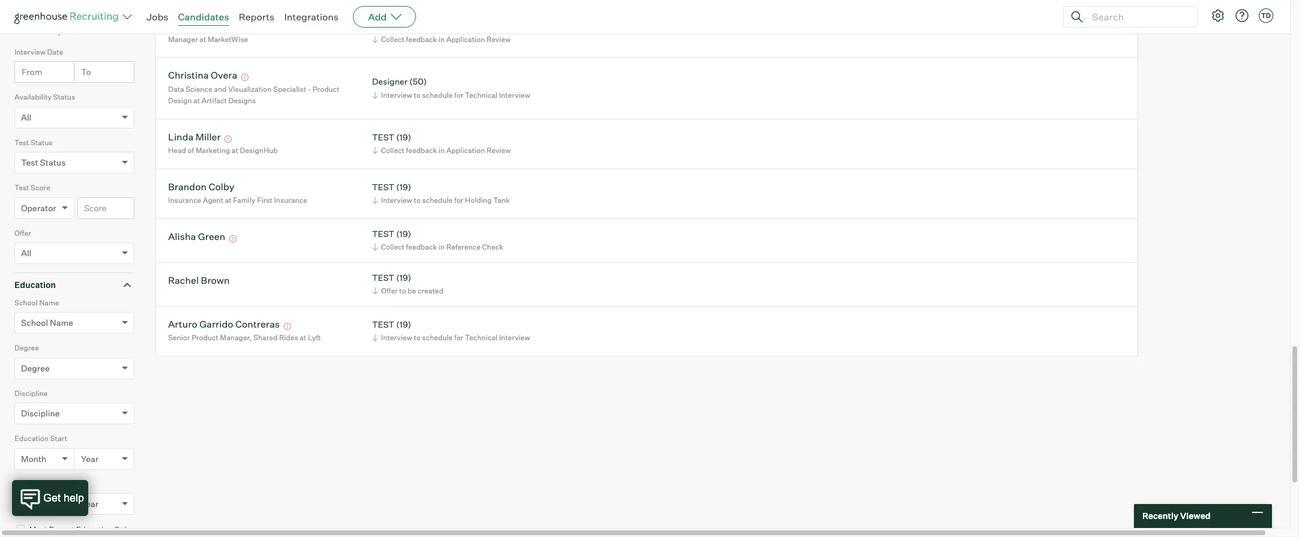 Task type: locate. For each thing, give the bounding box(es) containing it.
3 for from the top
[[454, 333, 463, 342]]

schedule down '(50)'
[[422, 90, 453, 99]]

2 vertical spatial collect
[[381, 243, 404, 252]]

to up test (19) collect feedback in reference check
[[414, 196, 421, 205]]

all
[[21, 112, 31, 122], [21, 248, 31, 258]]

overa
[[211, 69, 237, 81]]

year down discipline element
[[81, 454, 99, 464]]

0 vertical spatial collect feedback in application review link
[[370, 34, 514, 45]]

(19) up offer to be created link
[[396, 272, 411, 283]]

4 test from the top
[[372, 229, 394, 239]]

interview
[[14, 47, 46, 56], [381, 90, 412, 99], [499, 90, 530, 99], [381, 196, 412, 205], [381, 333, 412, 342], [499, 333, 530, 342]]

test status up "score"
[[21, 157, 66, 168]]

1 vertical spatial scorecards
[[82, 27, 123, 36]]

schedule inside designer (50) interview to schedule for technical interview
[[422, 90, 453, 99]]

christina overa link
[[168, 69, 237, 83]]

to for test (19) offer to be created
[[399, 287, 406, 296]]

6 test from the top
[[372, 319, 394, 330]]

garcia
[[204, 19, 234, 31]]

feedback inside test (19) collect feedback in reference check
[[406, 243, 437, 252]]

(19) down offer to be created link
[[396, 319, 411, 330]]

1 schedule from the top
[[422, 90, 453, 99]]

0 vertical spatial for
[[454, 90, 463, 99]]

offer
[[14, 229, 31, 238], [381, 287, 398, 296]]

test for offer to be created
[[372, 272, 394, 283]]

(19) right add
[[396, 21, 411, 31]]

to down "be"
[[414, 333, 421, 342]]

schedule inside test (19) interview to schedule for holding tank
[[422, 196, 453, 205]]

1 vertical spatial collect
[[381, 146, 404, 155]]

1 vertical spatial interview to schedule for technical interview link
[[370, 332, 533, 344]]

test inside test (19) interview to schedule for technical interview
[[372, 319, 394, 330]]

year up 'most recent education only'
[[81, 499, 99, 509]]

collect feedback in application review link up test (19) interview to schedule for holding tank
[[370, 145, 514, 156]]

2 interview to schedule for technical interview link from the top
[[370, 332, 533, 344]]

(19) inside test (19) collect feedback in reference check
[[396, 229, 411, 239]]

2 review from the top
[[487, 146, 511, 155]]

2 schedule from the top
[[422, 196, 453, 205]]

application up designer (50) interview to schedule for technical interview
[[446, 35, 485, 44]]

2 month from the top
[[21, 499, 47, 509]]

designer
[[372, 76, 408, 87]]

1 horizontal spatial product
[[313, 85, 339, 94]]

(19) inside test (19) interview to schedule for technical interview
[[396, 319, 411, 330]]

1 vertical spatial application
[[446, 146, 485, 155]]

interview to schedule for technical interview link down '(50)'
[[370, 89, 533, 101]]

0 vertical spatial status
[[53, 93, 75, 102]]

3 (19) from the top
[[396, 182, 411, 192]]

collect feedback in application review link up '(50)'
[[370, 34, 514, 45]]

degree up discipline element
[[21, 363, 50, 373]]

all inside offer element
[[21, 248, 31, 258]]

visualization
[[228, 85, 272, 94]]

0 vertical spatial feedback
[[406, 35, 437, 44]]

manager
[[168, 35, 198, 44]]

to for designer (50) interview to schedule for technical interview
[[414, 90, 421, 99]]

discipline
[[14, 389, 48, 398], [21, 408, 60, 419]]

collect feedback in application review link
[[370, 34, 514, 45], [370, 145, 514, 156]]

for
[[454, 90, 463, 99], [454, 196, 463, 205], [454, 333, 463, 342]]

test
[[14, 138, 29, 147], [21, 157, 38, 168], [14, 183, 29, 192]]

2 vertical spatial feedback
[[406, 243, 437, 252]]

1 vertical spatial discipline
[[21, 408, 60, 419]]

0 vertical spatial technical
[[465, 90, 497, 99]]

(19) inside test (19) interview to schedule for holding tank
[[396, 182, 411, 192]]

test (19) collect feedback in application review up '(50)'
[[372, 21, 511, 44]]

education left only
[[76, 525, 112, 535]]

in
[[439, 35, 445, 44], [439, 146, 445, 155], [439, 243, 445, 252]]

2 feedback from the top
[[406, 146, 437, 155]]

operator
[[21, 203, 56, 213]]

2 collect feedback in application review link from the top
[[370, 145, 514, 156]]

month down education end
[[21, 499, 47, 509]]

test status element
[[14, 137, 134, 182]]

1 vertical spatial year
[[81, 499, 99, 509]]

month down education start
[[21, 454, 47, 464]]

artifact
[[202, 96, 227, 105]]

2 vertical spatial schedule
[[422, 333, 453, 342]]

contreras
[[235, 318, 280, 330]]

0 vertical spatial offer
[[14, 229, 31, 238]]

1 feedback from the top
[[406, 35, 437, 44]]

technical inside designer (50) interview to schedule for technical interview
[[465, 90, 497, 99]]

0 vertical spatial in
[[439, 35, 445, 44]]

scorecards down due
[[82, 27, 123, 36]]

offer left "be"
[[381, 287, 398, 296]]

to down '(50)'
[[414, 90, 421, 99]]

data
[[168, 85, 184, 94]]

(19) for collect feedback in reference check
[[396, 229, 411, 239]]

green
[[198, 230, 225, 242]]

interview to schedule for technical interview link down the "created"
[[370, 332, 533, 344]]

at down "patricia garcia" link
[[200, 35, 206, 44]]

all for availability status
[[21, 112, 31, 122]]

(19) down designer
[[396, 132, 411, 142]]

designhub
[[240, 146, 278, 155]]

degree down school name element
[[14, 343, 39, 352]]

1 all from the top
[[21, 112, 31, 122]]

1 collect from the top
[[381, 35, 404, 44]]

0 vertical spatial name
[[39, 298, 59, 307]]

2 for from the top
[[454, 196, 463, 205]]

1 horizontal spatial insurance
[[274, 196, 307, 205]]

test (19) collect feedback in application review
[[372, 21, 511, 44], [372, 132, 511, 155]]

for inside test (19) interview to schedule for technical interview
[[454, 333, 463, 342]]

2 vertical spatial for
[[454, 333, 463, 342]]

schedule down the "created"
[[422, 333, 453, 342]]

technical inside test (19) interview to schedule for technical interview
[[465, 333, 497, 342]]

availability
[[14, 93, 52, 102]]

created
[[418, 287, 443, 296]]

0 vertical spatial application
[[446, 35, 485, 44]]

1 technical from the top
[[465, 90, 497, 99]]

test
[[372, 21, 394, 31], [372, 132, 394, 142], [372, 182, 394, 192], [372, 229, 394, 239], [372, 272, 394, 283], [372, 319, 394, 330]]

1 month from the top
[[21, 454, 47, 464]]

1 vertical spatial all
[[21, 248, 31, 258]]

to inside test (19) offer to be created
[[399, 287, 406, 296]]

year for education end
[[81, 499, 99, 509]]

feedback up test (19) interview to schedule for holding tank
[[406, 146, 437, 155]]

test inside test (19) offer to be created
[[372, 272, 394, 283]]

2 year from the top
[[81, 499, 99, 509]]

0 horizontal spatial product
[[192, 333, 218, 342]]

(19) up interview to schedule for holding tank link
[[396, 182, 411, 192]]

product
[[313, 85, 339, 94], [192, 333, 218, 342]]

interview date
[[14, 47, 63, 56]]

in up test (19) interview to schedule for holding tank
[[439, 146, 445, 155]]

test up offer to be created link
[[372, 272, 394, 283]]

(19) up collect feedback in reference check link
[[396, 229, 411, 239]]

0 vertical spatial review
[[487, 35, 511, 44]]

1 test (19) collect feedback in application review from the top
[[372, 21, 511, 44]]

configure image
[[1211, 8, 1225, 23]]

name up degree element
[[50, 318, 73, 328]]

status for all
[[53, 93, 75, 102]]

test (19) interview to schedule for holding tank
[[372, 182, 510, 205]]

to inside test (19) interview to schedule for holding tank
[[414, 196, 421, 205]]

test (19) interview to schedule for technical interview
[[372, 319, 530, 342]]

status for test status
[[31, 138, 53, 147]]

completed scorecards
[[41, 27, 123, 36]]

4 (19) from the top
[[396, 229, 411, 239]]

0 vertical spatial test status
[[14, 138, 53, 147]]

1 vertical spatial feedback
[[406, 146, 437, 155]]

schedule for arturo garrido contreras
[[422, 333, 453, 342]]

1 vertical spatial in
[[439, 146, 445, 155]]

insurance down brandon
[[168, 196, 201, 205]]

2 vertical spatial test
[[14, 183, 29, 192]]

1 vertical spatial month
[[21, 499, 47, 509]]

test (19) collect feedback in reference check
[[372, 229, 503, 252]]

2 application from the top
[[446, 146, 485, 155]]

for inside designer (50) interview to schedule for technical interview
[[454, 90, 463, 99]]

name down offer element
[[39, 298, 59, 307]]

test (19) offer to be created
[[372, 272, 443, 296]]

0 vertical spatial test
[[14, 138, 29, 147]]

1 vertical spatial collect feedback in application review link
[[370, 145, 514, 156]]

6 (19) from the top
[[396, 319, 411, 330]]

offer to be created link
[[370, 285, 446, 297]]

0 vertical spatial year
[[81, 454, 99, 464]]

for inside test (19) interview to schedule for holding tank
[[454, 196, 463, 205]]

miller
[[196, 131, 221, 143]]

2 in from the top
[[439, 146, 445, 155]]

to
[[81, 67, 91, 77]]

status down availability status element
[[31, 138, 53, 147]]

0 vertical spatial scorecards
[[41, 5, 82, 15]]

senior
[[168, 333, 190, 342]]

test (19) collect feedback in application review up test (19) interview to schedule for holding tank
[[372, 132, 511, 155]]

first
[[257, 196, 273, 205]]

feedback
[[406, 35, 437, 44], [406, 146, 437, 155], [406, 243, 437, 252]]

feedback up test (19) offer to be created
[[406, 243, 437, 252]]

school name
[[14, 298, 59, 307], [21, 318, 73, 328]]

to left "be"
[[399, 287, 406, 296]]

science
[[186, 85, 212, 94]]

2 (19) from the top
[[396, 132, 411, 142]]

0 vertical spatial product
[[313, 85, 339, 94]]

end
[[50, 479, 64, 488]]

collect inside test (19) collect feedback in reference check
[[381, 243, 404, 252]]

2 all from the top
[[21, 248, 31, 258]]

product right -
[[313, 85, 339, 94]]

in left reference at the left
[[439, 243, 445, 252]]

1 interview to schedule for technical interview link from the top
[[370, 89, 533, 101]]

all down availability
[[21, 112, 31, 122]]

0 vertical spatial month
[[21, 454, 47, 464]]

at down linda miller has been in application review for more than 5 days image
[[232, 146, 238, 155]]

application up test (19) interview to schedule for holding tank
[[446, 146, 485, 155]]

1 vertical spatial schedule
[[422, 196, 453, 205]]

degree
[[14, 343, 39, 352], [21, 363, 50, 373]]

1 vertical spatial status
[[31, 138, 53, 147]]

1 collect feedback in application review link from the top
[[370, 34, 514, 45]]

1 vertical spatial test (19) collect feedback in application review
[[372, 132, 511, 155]]

education left start
[[14, 434, 49, 443]]

0 vertical spatial collect
[[381, 35, 404, 44]]

rachel brown link
[[168, 274, 230, 288]]

test for interview to schedule for holding tank
[[372, 182, 394, 192]]

test for collect feedback in application review
[[372, 132, 394, 142]]

scorecards due
[[41, 5, 98, 15]]

1 horizontal spatial offer
[[381, 287, 398, 296]]

name
[[39, 298, 59, 307], [50, 318, 73, 328]]

3 in from the top
[[439, 243, 445, 252]]

brandon colby link
[[168, 181, 234, 194]]

2 test from the top
[[372, 132, 394, 142]]

0 vertical spatial discipline
[[14, 389, 48, 398]]

3 collect from the top
[[381, 243, 404, 252]]

at right agent
[[225, 196, 232, 205]]

0 vertical spatial test (19) collect feedback in application review
[[372, 21, 511, 44]]

test up test (19) offer to be created
[[372, 229, 394, 239]]

0 vertical spatial all
[[21, 112, 31, 122]]

feedback up '(50)'
[[406, 35, 437, 44]]

technical
[[465, 90, 497, 99], [465, 333, 497, 342]]

test inside test (19) interview to schedule for holding tank
[[372, 182, 394, 192]]

to inside test (19) interview to schedule for technical interview
[[414, 333, 421, 342]]

schedule inside test (19) interview to schedule for technical interview
[[422, 333, 453, 342]]

0 vertical spatial schedule
[[422, 90, 453, 99]]

for for christina overa
[[454, 90, 463, 99]]

feedback for collect feedback in reference check
[[406, 243, 437, 252]]

alisha green
[[168, 230, 225, 242]]

1 vertical spatial review
[[487, 146, 511, 155]]

in inside test (19) collect feedback in reference check
[[439, 243, 445, 252]]

test up designer
[[372, 21, 394, 31]]

1 vertical spatial offer
[[381, 287, 398, 296]]

3 test from the top
[[372, 182, 394, 192]]

test inside test (19) collect feedback in reference check
[[372, 229, 394, 239]]

insurance right the first
[[274, 196, 307, 205]]

collect
[[381, 35, 404, 44], [381, 146, 404, 155], [381, 243, 404, 252]]

feedback for collect feedback in application review
[[406, 146, 437, 155]]

offer down operator
[[14, 229, 31, 238]]

2 technical from the top
[[465, 333, 497, 342]]

test down offer to be created link
[[372, 319, 394, 330]]

test status down availability
[[14, 138, 53, 147]]

(19) for interview to schedule for technical interview
[[396, 319, 411, 330]]

school
[[14, 298, 38, 307], [21, 318, 48, 328]]

in up designer (50) interview to schedule for technical interview
[[439, 35, 445, 44]]

to inside designer (50) interview to schedule for technical interview
[[414, 90, 421, 99]]

1 vertical spatial technical
[[465, 333, 497, 342]]

5 (19) from the top
[[396, 272, 411, 283]]

candidates link
[[178, 11, 229, 23]]

1 insurance from the left
[[168, 196, 201, 205]]

2 vertical spatial status
[[40, 157, 66, 168]]

3 feedback from the top
[[406, 243, 437, 252]]

education left end
[[14, 479, 49, 488]]

scorecards
[[41, 5, 82, 15], [82, 27, 123, 36]]

education for education start
[[14, 434, 49, 443]]

education up school name element
[[14, 280, 56, 290]]

product down garrido
[[192, 333, 218, 342]]

christina overa has been in technical interview for more than 14 days image
[[239, 74, 250, 81]]

schedule up test (19) collect feedback in reference check
[[422, 196, 453, 205]]

(50)
[[409, 76, 427, 87]]

5 test from the top
[[372, 272, 394, 283]]

test down designer
[[372, 132, 394, 142]]

0 horizontal spatial insurance
[[168, 196, 201, 205]]

tank
[[493, 196, 510, 205]]

status up "score"
[[40, 157, 66, 168]]

2 vertical spatial in
[[439, 243, 445, 252]]

2 insurance from the left
[[274, 196, 307, 205]]

collect feedback in application review link for garcia
[[370, 34, 514, 45]]

test status
[[14, 138, 53, 147], [21, 157, 66, 168]]

viewed
[[1180, 511, 1211, 521]]

degree element
[[14, 342, 134, 388]]

patricia
[[168, 19, 202, 31]]

1 for from the top
[[454, 90, 463, 99]]

integrations
[[284, 11, 339, 23]]

at down science
[[193, 96, 200, 105]]

0 vertical spatial interview to schedule for technical interview link
[[370, 89, 533, 101]]

1 vertical spatial for
[[454, 196, 463, 205]]

1 year from the top
[[81, 454, 99, 464]]

test up interview to schedule for holding tank link
[[372, 182, 394, 192]]

year
[[81, 454, 99, 464], [81, 499, 99, 509]]

recently
[[1142, 511, 1178, 521]]

scorecards up "completed"
[[41, 5, 82, 15]]

(19) inside test (19) offer to be created
[[396, 272, 411, 283]]

0 horizontal spatial offer
[[14, 229, 31, 238]]

status right availability
[[53, 93, 75, 102]]

all inside availability status element
[[21, 112, 31, 122]]

all down operator
[[21, 248, 31, 258]]

3 schedule from the top
[[422, 333, 453, 342]]

status inside availability status element
[[53, 93, 75, 102]]

2 collect from the top
[[381, 146, 404, 155]]



Task type: describe. For each thing, give the bounding box(es) containing it.
arturo garrido contreras link
[[168, 318, 280, 332]]

integrations link
[[284, 11, 339, 23]]

manager at marketwise
[[168, 35, 248, 44]]

linda miller link
[[168, 131, 221, 145]]

collect feedback in application review link for miller
[[370, 145, 514, 156]]

to for test (19) interview to schedule for holding tank
[[414, 196, 421, 205]]

school name element
[[14, 297, 134, 342]]

lyft
[[308, 333, 321, 342]]

agent
[[203, 196, 223, 205]]

-
[[308, 85, 311, 94]]

technical for arturo garrido contreras
[[465, 333, 497, 342]]

completed
[[41, 27, 81, 36]]

1 vertical spatial name
[[50, 318, 73, 328]]

brandon
[[168, 181, 207, 193]]

design
[[168, 96, 192, 105]]

rachel brown
[[168, 274, 230, 286]]

recently viewed
[[1142, 511, 1211, 521]]

head of marketing at designhub
[[168, 146, 278, 155]]

test for interview to schedule for technical interview
[[372, 319, 394, 330]]

marketing
[[196, 146, 230, 155]]

1 (19) from the top
[[396, 21, 411, 31]]

rides
[[279, 333, 298, 342]]

alisha green has been in reference check for more than 10 days image
[[227, 235, 238, 242]]

test for test status
[[14, 138, 29, 147]]

product inside data science and visualization specialist - product design at artifact designs
[[313, 85, 339, 94]]

date
[[47, 47, 63, 56]]

designs
[[228, 96, 256, 105]]

in for collect feedback in application review
[[439, 146, 445, 155]]

collect for collect feedback in application review
[[381, 146, 404, 155]]

month for end
[[21, 499, 47, 509]]

all for offer
[[21, 248, 31, 258]]

td button
[[1256, 6, 1276, 25]]

designer (50) interview to schedule for technical interview
[[372, 76, 530, 99]]

christina overa
[[168, 69, 237, 81]]

christina
[[168, 69, 209, 81]]

only
[[114, 525, 130, 535]]

td button
[[1259, 8, 1273, 23]]

education end
[[14, 479, 64, 488]]

availability status element
[[14, 91, 134, 137]]

brown
[[201, 274, 230, 286]]

test score
[[14, 183, 50, 192]]

start
[[50, 434, 67, 443]]

patricia garcia link
[[168, 19, 234, 33]]

reports link
[[239, 11, 275, 23]]

technical for christina overa
[[465, 90, 497, 99]]

education for education
[[14, 280, 56, 290]]

jobs link
[[146, 11, 168, 23]]

availability status
[[14, 93, 75, 102]]

arturo
[[168, 318, 197, 330]]

interview to schedule for technical interview link for arturo garrido contreras
[[370, 332, 533, 344]]

patricia garcia
[[168, 19, 234, 31]]

0 vertical spatial school
[[14, 298, 38, 307]]

month for start
[[21, 454, 47, 464]]

1 review from the top
[[487, 35, 511, 44]]

add
[[368, 11, 387, 23]]

arturo garrido contreras has been in technical interview for more than 14 days image
[[282, 323, 293, 330]]

add button
[[353, 6, 416, 28]]

linda
[[168, 131, 194, 143]]

discipline element
[[14, 388, 134, 433]]

head
[[168, 146, 186, 155]]

Most Recent Education Only checkbox
[[17, 525, 25, 533]]

linda miller has been in application review for more than 5 days image
[[223, 136, 234, 143]]

specialist
[[273, 85, 306, 94]]

1 test from the top
[[372, 21, 394, 31]]

1 application from the top
[[446, 35, 485, 44]]

collect feedback in reference check link
[[370, 242, 506, 253]]

1 vertical spatial school
[[21, 318, 48, 328]]

reference
[[446, 243, 481, 252]]

brandon colby insurance agent at family first insurance
[[168, 181, 307, 205]]

interview to schedule for holding tank link
[[370, 195, 513, 206]]

marketwise
[[208, 35, 248, 44]]

due
[[84, 5, 98, 15]]

1 vertical spatial test status
[[21, 157, 66, 168]]

year for education start
[[81, 454, 99, 464]]

1 in from the top
[[439, 35, 445, 44]]

reports
[[239, 11, 275, 23]]

1 vertical spatial degree
[[21, 363, 50, 373]]

offer inside test (19) offer to be created
[[381, 287, 398, 296]]

education start
[[14, 434, 67, 443]]

arturo garrido contreras
[[168, 318, 280, 330]]

in for collect feedback in reference check
[[439, 243, 445, 252]]

0 vertical spatial school name
[[14, 298, 59, 307]]

family
[[233, 196, 255, 205]]

of
[[188, 146, 194, 155]]

test for operator
[[14, 183, 29, 192]]

1 horizontal spatial scorecards
[[82, 27, 123, 36]]

collect for collect feedback in reference check
[[381, 243, 404, 252]]

Search text field
[[1089, 8, 1186, 26]]

linda miller
[[168, 131, 221, 143]]

schedule for christina overa
[[422, 90, 453, 99]]

rachel
[[168, 274, 199, 286]]

score
[[31, 183, 50, 192]]

Completed Scorecards checkbox
[[29, 27, 37, 34]]

(19) for interview to schedule for holding tank
[[396, 182, 411, 192]]

at left lyft
[[300, 333, 306, 342]]

to for test (19) interview to schedule for technical interview
[[414, 333, 421, 342]]

most recent education only
[[29, 525, 130, 535]]

holding
[[465, 196, 492, 205]]

garrido
[[199, 318, 233, 330]]

and
[[214, 85, 227, 94]]

1 vertical spatial product
[[192, 333, 218, 342]]

recent
[[49, 525, 74, 535]]

patricia garcia has been in application review for more than 5 days image
[[236, 24, 247, 31]]

interview inside test (19) interview to schedule for holding tank
[[381, 196, 412, 205]]

alisha green link
[[168, 230, 225, 244]]

at inside data science and visualization specialist - product design at artifact designs
[[193, 96, 200, 105]]

data science and visualization specialist - product design at artifact designs
[[168, 85, 339, 105]]

Score number field
[[77, 197, 134, 219]]

test for collect feedback in reference check
[[372, 229, 394, 239]]

for for arturo garrido contreras
[[454, 333, 463, 342]]

greenhouse recruiting image
[[14, 10, 122, 24]]

from
[[22, 67, 42, 77]]

0 horizontal spatial scorecards
[[41, 5, 82, 15]]

1 vertical spatial test
[[21, 157, 38, 168]]

0 vertical spatial degree
[[14, 343, 39, 352]]

1 vertical spatial school name
[[21, 318, 73, 328]]

at inside brandon colby insurance agent at family first insurance
[[225, 196, 232, 205]]

education for education end
[[14, 479, 49, 488]]

candidates
[[178, 11, 229, 23]]

manager,
[[220, 333, 252, 342]]

senior product manager, shared rides at lyft
[[168, 333, 321, 342]]

(19) for collect feedback in application review
[[396, 132, 411, 142]]

offer element
[[14, 227, 134, 273]]

check
[[482, 243, 503, 252]]

interview to schedule for technical interview link for christina overa
[[370, 89, 533, 101]]

(19) for offer to be created
[[396, 272, 411, 283]]

most
[[29, 525, 47, 535]]

2 test (19) collect feedback in application review from the top
[[372, 132, 511, 155]]

be
[[408, 287, 416, 296]]

shared
[[253, 333, 278, 342]]



Task type: vqa. For each thing, say whether or not it's contained in the screenshot.
primary
no



